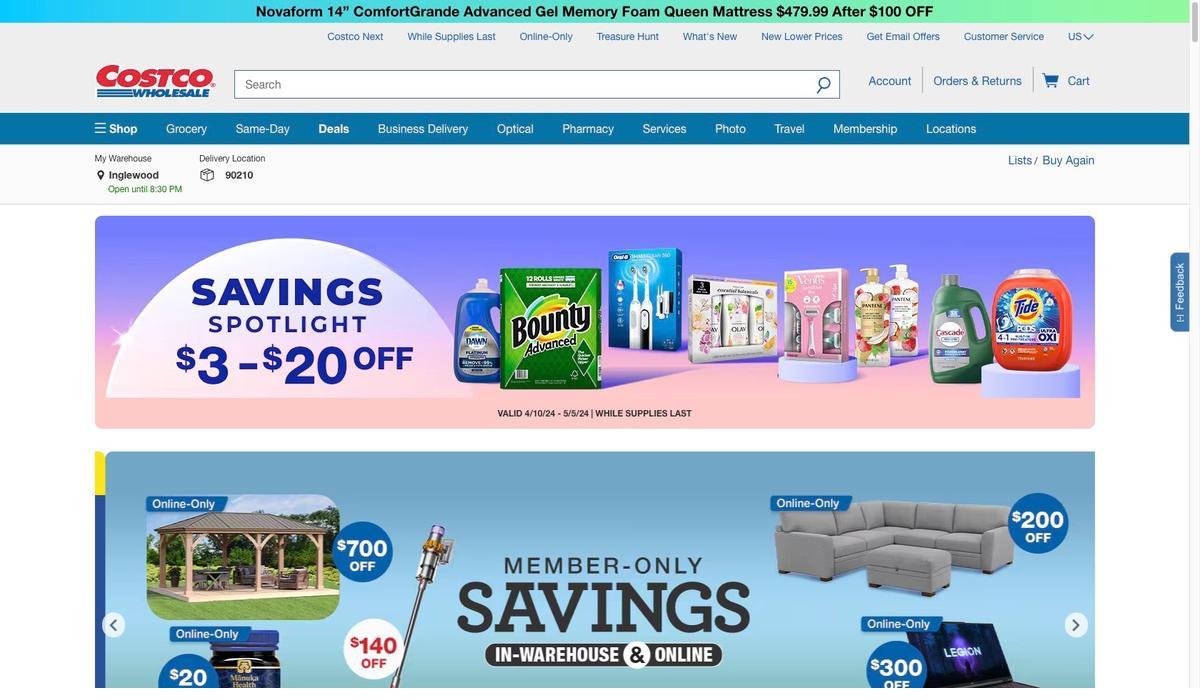Task type: vqa. For each thing, say whether or not it's contained in the screenshot.
the Membership in Don't Want to Add Your Membership Number?
no



Task type: describe. For each thing, give the bounding box(es) containing it.
main element
[[95, 113, 1095, 145]]

search image
[[817, 76, 831, 96]]

Search text field
[[234, 70, 808, 98]]



Task type: locate. For each thing, give the bounding box(es) containing it.
member only savings in warehouse and online image
[[95, 488, 1095, 688]]

savings spotlight $3-$20 off. valid 4/10/24 - 5/5/24 while supplies last. image
[[95, 237, 1095, 398]]

Search text field
[[234, 70, 808, 98]]

costco us homepage image
[[95, 63, 216, 98]]



